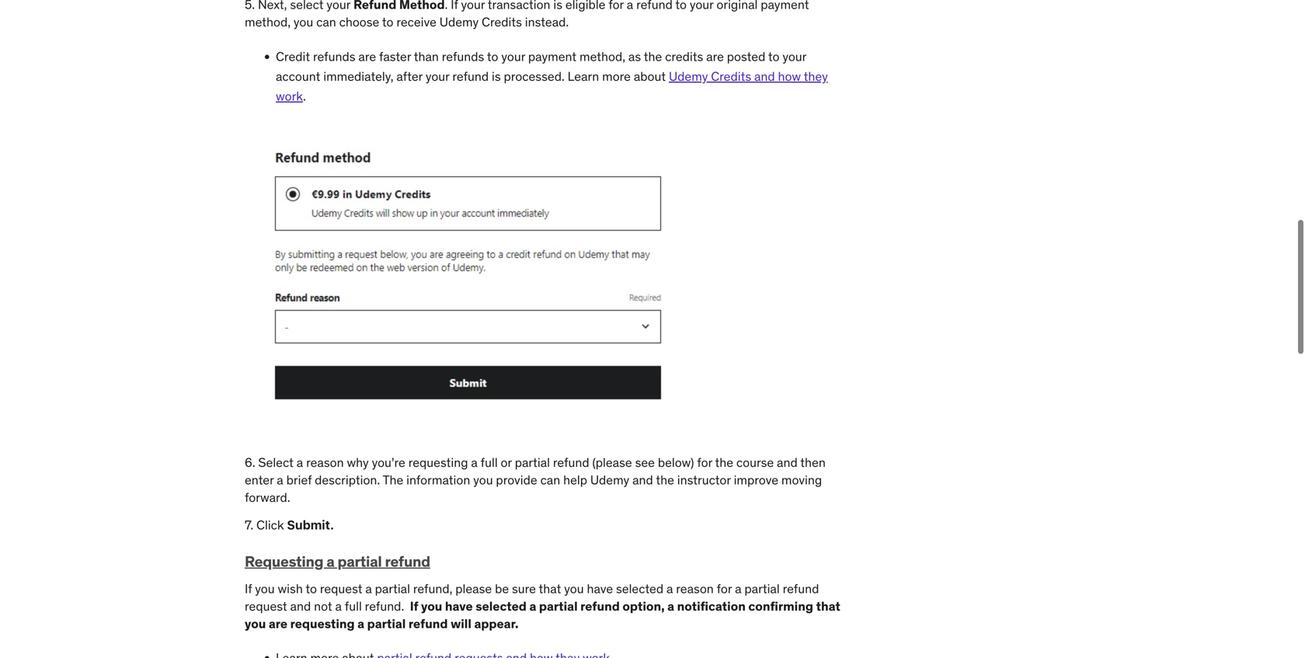 Task type: locate. For each thing, give the bounding box(es) containing it.
requesting
[[245, 552, 324, 571]]

if inside . if your transaction is eligible for a refund to your original payment method, you can choose to receive udemy credits instead.
[[451, 0, 458, 13]]

1 vertical spatial selected
[[476, 598, 527, 614]]

method, up credit
[[245, 14, 291, 30]]

brief
[[286, 472, 312, 488]]

account
[[276, 68, 320, 84]]

the up instructor
[[715, 455, 734, 471]]

0 horizontal spatial .
[[303, 88, 306, 104]]

is up instead.
[[554, 0, 563, 13]]

if inside if you wish to request a partial refund, please be sure that you have selected a reason for a partial refund request and not a full refund.
[[245, 581, 252, 597]]

refund inside 6. select a reason why you're requesting a full or partial refund (please see below) for the course and then enter a brief description. the information you provide can help udemy and the instructor improve moving forward.
[[553, 455, 590, 471]]

the right as in the top of the page
[[644, 49, 662, 65]]

0 horizontal spatial method,
[[245, 14, 291, 30]]

1 horizontal spatial have
[[587, 581, 613, 597]]

payment up processed.
[[528, 49, 577, 65]]

0 horizontal spatial for
[[609, 0, 624, 13]]

course
[[737, 455, 774, 471]]

are for option,
[[269, 616, 288, 632]]

1 vertical spatial for
[[697, 455, 713, 471]]

information
[[407, 472, 470, 488]]

selected up option,
[[616, 581, 664, 597]]

have up "if you have selected a partial refund option, a notification confirming that you are requesting a partial refund will appear."
[[587, 581, 613, 597]]

and down wish
[[290, 598, 311, 614]]

request up not
[[320, 581, 363, 597]]

and up moving
[[777, 455, 798, 471]]

0 vertical spatial for
[[609, 0, 624, 13]]

for inside . if your transaction is eligible for a refund to your original payment method, you can choose to receive udemy credits instead.
[[609, 0, 624, 13]]

moving
[[782, 472, 822, 488]]

0 vertical spatial have
[[587, 581, 613, 597]]

1 vertical spatial full
[[345, 598, 362, 614]]

2 vertical spatial for
[[717, 581, 732, 597]]

that for sure
[[539, 581, 561, 597]]

wish
[[278, 581, 303, 597]]

method,
[[245, 14, 291, 30], [580, 49, 626, 65]]

or
[[501, 455, 512, 471]]

select_refund_method.jpg image
[[251, 134, 685, 427]]

1 vertical spatial if
[[245, 581, 252, 597]]

0 vertical spatial if
[[451, 0, 458, 13]]

for right eligible on the left
[[609, 0, 624, 13]]

for
[[609, 0, 624, 13], [697, 455, 713, 471], [717, 581, 732, 597]]

0 vertical spatial selected
[[616, 581, 664, 597]]

instructor
[[677, 472, 731, 488]]

forward.
[[245, 489, 290, 505]]

0 vertical spatial requesting
[[409, 455, 468, 471]]

1 vertical spatial payment
[[528, 49, 577, 65]]

method, inside . if your transaction is eligible for a refund to your original payment method, you can choose to receive udemy credits instead.
[[245, 14, 291, 30]]

2 horizontal spatial for
[[717, 581, 732, 597]]

refund right after
[[453, 68, 489, 84]]

2 refunds from the left
[[442, 49, 484, 65]]

if left wish
[[245, 581, 252, 597]]

is inside . if your transaction is eligible for a refund to your original payment method, you can choose to receive udemy credits instead.
[[554, 0, 563, 13]]

for inside if you wish to request a partial refund, please be sure that you have selected a reason for a partial refund request and not a full refund.
[[717, 581, 732, 597]]

1 vertical spatial that
[[816, 598, 841, 614]]

0 vertical spatial .
[[445, 0, 448, 13]]

0 vertical spatial credits
[[482, 14, 522, 30]]

0 horizontal spatial credits
[[482, 14, 522, 30]]

a
[[627, 0, 634, 13], [297, 455, 303, 471], [471, 455, 478, 471], [277, 472, 283, 488], [327, 552, 335, 571], [366, 581, 372, 597], [667, 581, 673, 597], [735, 581, 742, 597], [335, 598, 342, 614], [530, 598, 537, 614], [668, 598, 675, 614], [358, 616, 365, 632]]

1 horizontal spatial can
[[541, 472, 561, 488]]

if down refund,
[[410, 598, 418, 614]]

requesting
[[409, 455, 468, 471], [290, 616, 355, 632]]

can left "help"
[[541, 472, 561, 488]]

1 horizontal spatial credits
[[711, 68, 752, 84]]

partial inside 6. select a reason why you're requesting a full or partial refund (please see below) for the course and then enter a brief description. the information you provide can help udemy and the instructor improve moving forward.
[[515, 455, 550, 471]]

refund
[[637, 0, 673, 13], [453, 68, 489, 84], [553, 455, 590, 471], [385, 552, 430, 571], [783, 581, 819, 597], [581, 598, 620, 614], [409, 616, 448, 632]]

your
[[461, 0, 485, 13], [690, 0, 714, 13], [502, 49, 525, 65], [783, 49, 807, 65], [426, 68, 450, 84]]

posted
[[727, 49, 766, 65]]

if left transaction
[[451, 0, 458, 13]]

0 horizontal spatial requesting
[[290, 616, 355, 632]]

udemy right receive
[[440, 14, 479, 30]]

credit refunds are faster than refunds to your payment method, as the credits are posted to your account immediately, after your refund is processed. learn more about
[[276, 49, 807, 84]]

credits down the posted
[[711, 68, 752, 84]]

0 horizontal spatial full
[[345, 598, 362, 614]]

2 horizontal spatial if
[[451, 0, 458, 13]]

that right confirming
[[816, 598, 841, 614]]

1 horizontal spatial that
[[816, 598, 841, 614]]

credits down transaction
[[482, 14, 522, 30]]

payment
[[761, 0, 809, 13], [528, 49, 577, 65]]

. inside . if your transaction is eligible for a refund to your original payment method, you can choose to receive udemy credits instead.
[[445, 0, 448, 13]]

1 vertical spatial is
[[492, 68, 501, 84]]

payment right original
[[761, 0, 809, 13]]

1 horizontal spatial is
[[554, 0, 563, 13]]

are right credits
[[707, 49, 724, 65]]

reason up notification
[[676, 581, 714, 597]]

. down account
[[303, 88, 306, 104]]

0 horizontal spatial if
[[245, 581, 252, 597]]

you left provide
[[473, 472, 493, 488]]

udemy
[[440, 14, 479, 30], [669, 68, 708, 84], [591, 472, 630, 488]]

0 vertical spatial payment
[[761, 0, 809, 13]]

0 vertical spatial method,
[[245, 14, 291, 30]]

1 horizontal spatial for
[[697, 455, 713, 471]]

full left or
[[481, 455, 498, 471]]

1 horizontal spatial udemy
[[591, 472, 630, 488]]

. left transaction
[[445, 0, 448, 13]]

original
[[717, 0, 758, 13]]

0 horizontal spatial udemy
[[440, 14, 479, 30]]

udemy down (please
[[591, 472, 630, 488]]

selected inside "if you have selected a partial refund option, a notification confirming that you are requesting a partial refund will appear."
[[476, 598, 527, 614]]

your left original
[[690, 0, 714, 13]]

0 horizontal spatial request
[[245, 598, 287, 614]]

requesting up information
[[409, 455, 468, 471]]

and
[[755, 68, 775, 84], [777, 455, 798, 471], [633, 472, 653, 488], [290, 598, 311, 614]]

that
[[539, 581, 561, 597], [816, 598, 841, 614]]

instead.
[[525, 14, 569, 30]]

refunds right than
[[442, 49, 484, 65]]

1 vertical spatial udemy
[[669, 68, 708, 84]]

that inside if you wish to request a partial refund, please be sure that you have selected a reason for a partial refund request and not a full refund.
[[539, 581, 561, 597]]

that inside "if you have selected a partial refund option, a notification confirming that you are requesting a partial refund will appear."
[[816, 598, 841, 614]]

work
[[276, 88, 303, 104]]

have
[[587, 581, 613, 597], [445, 598, 473, 614]]

refunds up immediately,
[[313, 49, 356, 65]]

full
[[481, 455, 498, 471], [345, 598, 362, 614]]

sure
[[512, 581, 536, 597]]

please
[[456, 581, 492, 597]]

0 vertical spatial request
[[320, 581, 363, 597]]

help
[[564, 472, 588, 488]]

0 vertical spatial can
[[316, 14, 336, 30]]

1 vertical spatial can
[[541, 472, 561, 488]]

udemy down credits
[[669, 68, 708, 84]]

that for confirming
[[816, 598, 841, 614]]

1 vertical spatial reason
[[676, 581, 714, 597]]

0 vertical spatial full
[[481, 455, 498, 471]]

if for have
[[245, 581, 252, 597]]

to
[[676, 0, 687, 13], [382, 14, 394, 30], [487, 49, 499, 65], [769, 49, 780, 65], [306, 581, 317, 597]]

are up immediately,
[[359, 49, 376, 65]]

you
[[294, 14, 313, 30], [473, 472, 493, 488], [255, 581, 275, 597], [564, 581, 584, 597], [421, 598, 442, 614], [245, 616, 266, 632]]

the
[[644, 49, 662, 65], [715, 455, 734, 471], [656, 472, 674, 488]]

0 vertical spatial is
[[554, 0, 563, 13]]

method, up more
[[580, 49, 626, 65]]

you up credit
[[294, 14, 313, 30]]

1 horizontal spatial reason
[[676, 581, 714, 597]]

receive
[[397, 14, 437, 30]]

1 horizontal spatial requesting
[[409, 455, 468, 471]]

refunds
[[313, 49, 356, 65], [442, 49, 484, 65]]

1 horizontal spatial selected
[[616, 581, 664, 597]]

is inside credit refunds are faster than refunds to your payment method, as the credits are posted to your account immediately, after your refund is processed. learn more about
[[492, 68, 501, 84]]

refund up "help"
[[553, 455, 590, 471]]

can left choose
[[316, 14, 336, 30]]

reason up description.
[[306, 455, 344, 471]]

1 horizontal spatial refunds
[[442, 49, 484, 65]]

refund.
[[365, 598, 404, 614]]

reason inside 6. select a reason why you're requesting a full or partial refund (please see below) for the course and then enter a brief description. the information you provide can help udemy and the instructor improve moving forward.
[[306, 455, 344, 471]]

will
[[451, 616, 472, 632]]

0 horizontal spatial is
[[492, 68, 501, 84]]

0 horizontal spatial can
[[316, 14, 336, 30]]

1 vertical spatial have
[[445, 598, 473, 614]]

1 vertical spatial method,
[[580, 49, 626, 65]]

have up will
[[445, 598, 473, 614]]

can inside . if your transaction is eligible for a refund to your original payment method, you can choose to receive udemy credits instead.
[[316, 14, 336, 30]]

1 vertical spatial requesting
[[290, 616, 355, 632]]

request down wish
[[245, 598, 287, 614]]

are for your
[[707, 49, 724, 65]]

refund up confirming
[[783, 581, 819, 597]]

you inside . if your transaction is eligible for a refund to your original payment method, you can choose to receive udemy credits instead.
[[294, 14, 313, 30]]

2 horizontal spatial are
[[707, 49, 724, 65]]

1 vertical spatial .
[[303, 88, 306, 104]]

partial
[[515, 455, 550, 471], [338, 552, 382, 571], [375, 581, 410, 597], [745, 581, 780, 597], [539, 598, 578, 614], [367, 616, 406, 632]]

be
[[495, 581, 509, 597]]

1 horizontal spatial full
[[481, 455, 498, 471]]

if inside "if you have selected a partial refund option, a notification confirming that you are requesting a partial refund will appear."
[[410, 598, 418, 614]]

that right sure in the left bottom of the page
[[539, 581, 561, 597]]

credits
[[665, 49, 704, 65]]

udemy inside udemy credits and how they work
[[669, 68, 708, 84]]

1 vertical spatial credits
[[711, 68, 752, 84]]

0 horizontal spatial selected
[[476, 598, 527, 614]]

0 horizontal spatial payment
[[528, 49, 577, 65]]

are down wish
[[269, 616, 288, 632]]

0 horizontal spatial refunds
[[313, 49, 356, 65]]

requesting down not
[[290, 616, 355, 632]]

0 vertical spatial that
[[539, 581, 561, 597]]

notification
[[677, 598, 746, 614]]

payment inside . if your transaction is eligible for a refund to your original payment method, you can choose to receive udemy credits instead.
[[761, 0, 809, 13]]

credits
[[482, 14, 522, 30], [711, 68, 752, 84]]

2 vertical spatial if
[[410, 598, 418, 614]]

2 vertical spatial the
[[656, 472, 674, 488]]

1 horizontal spatial if
[[410, 598, 418, 614]]

are inside "if you have selected a partial refund option, a notification confirming that you are requesting a partial refund will appear."
[[269, 616, 288, 632]]

for up instructor
[[697, 455, 713, 471]]

2 horizontal spatial udemy
[[669, 68, 708, 84]]

.
[[445, 0, 448, 13], [303, 88, 306, 104]]

a inside . if your transaction is eligible for a refund to your original payment method, you can choose to receive udemy credits instead.
[[627, 0, 634, 13]]

0 horizontal spatial are
[[269, 616, 288, 632]]

the down below)
[[656, 472, 674, 488]]

and inside if you wish to request a partial refund, please be sure that you have selected a reason for a partial refund request and not a full refund.
[[290, 598, 311, 614]]

1 horizontal spatial method,
[[580, 49, 626, 65]]

reason
[[306, 455, 344, 471], [676, 581, 714, 597]]

if
[[451, 0, 458, 13], [245, 581, 252, 597], [410, 598, 418, 614]]

1 horizontal spatial request
[[320, 581, 363, 597]]

is left processed.
[[492, 68, 501, 84]]

then
[[801, 455, 826, 471]]

selected down be
[[476, 598, 527, 614]]

1 vertical spatial the
[[715, 455, 734, 471]]

request
[[320, 581, 363, 597], [245, 598, 287, 614]]

0 horizontal spatial have
[[445, 598, 473, 614]]

faster
[[379, 49, 411, 65]]

is
[[554, 0, 563, 13], [492, 68, 501, 84]]

0 vertical spatial the
[[644, 49, 662, 65]]

to right choose
[[382, 14, 394, 30]]

0 vertical spatial reason
[[306, 455, 344, 471]]

full right not
[[345, 598, 362, 614]]

for up notification
[[717, 581, 732, 597]]

and left how
[[755, 68, 775, 84]]

refund up as in the top of the page
[[637, 0, 673, 13]]

1 horizontal spatial payment
[[761, 0, 809, 13]]

eligible
[[566, 0, 606, 13]]

selected
[[616, 581, 664, 597], [476, 598, 527, 614]]

1 horizontal spatial .
[[445, 0, 448, 13]]

you down refund,
[[421, 598, 442, 614]]

0 horizontal spatial that
[[539, 581, 561, 597]]

are
[[359, 49, 376, 65], [707, 49, 724, 65], [269, 616, 288, 632]]

after
[[397, 68, 423, 84]]

you down requesting
[[245, 616, 266, 632]]

2 vertical spatial udemy
[[591, 472, 630, 488]]

to right wish
[[306, 581, 317, 597]]

0 vertical spatial udemy
[[440, 14, 479, 30]]

transaction
[[488, 0, 551, 13]]

not
[[314, 598, 332, 614]]

0 horizontal spatial reason
[[306, 455, 344, 471]]

6.
[[245, 455, 255, 471]]

can
[[316, 14, 336, 30], [541, 472, 561, 488]]



Task type: describe. For each thing, give the bounding box(es) containing it.
confirming
[[749, 598, 814, 614]]

more
[[602, 68, 631, 84]]

7.
[[245, 517, 254, 533]]

immediately,
[[323, 68, 394, 84]]

and inside udemy credits and how they work
[[755, 68, 775, 84]]

they
[[804, 68, 828, 84]]

full inside 6. select a reason why you're requesting a full or partial refund (please see below) for the course and then enter a brief description. the information you provide can help udemy and the instructor improve moving forward.
[[481, 455, 498, 471]]

requesting inside "if you have selected a partial refund option, a notification confirming that you are requesting a partial refund will appear."
[[290, 616, 355, 632]]

the
[[383, 472, 404, 488]]

to down . if your transaction is eligible for a refund to your original payment method, you can choose to receive udemy credits instead.
[[487, 49, 499, 65]]

requesting a partial refund
[[245, 552, 430, 571]]

udemy credits and how they work link
[[276, 68, 828, 104]]

. for . if your transaction is eligible for a refund to your original payment method, you can choose to receive udemy credits instead.
[[445, 0, 448, 13]]

select
[[258, 455, 294, 471]]

choose
[[339, 14, 380, 30]]

you left wish
[[255, 581, 275, 597]]

refund inside . if your transaction is eligible for a refund to your original payment method, you can choose to receive udemy credits instead.
[[637, 0, 673, 13]]

your down than
[[426, 68, 450, 84]]

1 refunds from the left
[[313, 49, 356, 65]]

how
[[778, 68, 801, 84]]

processed.
[[504, 68, 565, 84]]

udemy credits and how they work
[[276, 68, 828, 104]]

6. select a reason why you're requesting a full or partial refund (please see below) for the course and then enter a brief description. the information you provide can help udemy and the instructor improve moving forward.
[[245, 455, 826, 505]]

1 vertical spatial request
[[245, 598, 287, 614]]

refund,
[[413, 581, 453, 597]]

can inside 6. select a reason why you're requesting a full or partial refund (please see below) for the course and then enter a brief description. the information you provide can help udemy and the instructor improve moving forward.
[[541, 472, 561, 488]]

7. click submit.
[[245, 517, 334, 533]]

refund left option,
[[581, 598, 620, 614]]

learn
[[568, 68, 599, 84]]

option,
[[623, 598, 665, 614]]

improve
[[734, 472, 779, 488]]

refund left will
[[409, 616, 448, 632]]

credit
[[276, 49, 310, 65]]

you're
[[372, 455, 406, 471]]

below)
[[658, 455, 694, 471]]

your up how
[[783, 49, 807, 65]]

reason inside if you wish to request a partial refund, please be sure that you have selected a reason for a partial refund request and not a full refund.
[[676, 581, 714, 597]]

to up how
[[769, 49, 780, 65]]

for inside 6. select a reason why you're requesting a full or partial refund (please see below) for the course and then enter a brief description. the information you provide can help udemy and the instructor improve moving forward.
[[697, 455, 713, 471]]

enter
[[245, 472, 274, 488]]

than
[[414, 49, 439, 65]]

payment inside credit refunds are faster than refunds to your payment method, as the credits are posted to your account immediately, after your refund is processed. learn more about
[[528, 49, 577, 65]]

see
[[635, 455, 655, 471]]

you inside 6. select a reason why you're requesting a full or partial refund (please see below) for the course and then enter a brief description. the information you provide can help udemy and the instructor improve moving forward.
[[473, 472, 493, 488]]

selected inside if you wish to request a partial refund, please be sure that you have selected a reason for a partial refund request and not a full refund.
[[616, 581, 664, 597]]

your left transaction
[[461, 0, 485, 13]]

if for are
[[410, 598, 418, 614]]

provide
[[496, 472, 538, 488]]

requesting inside 6. select a reason why you're requesting a full or partial refund (please see below) for the course and then enter a brief description. the information you provide can help udemy and the instructor improve moving forward.
[[409, 455, 468, 471]]

if you wish to request a partial refund, please be sure that you have selected a reason for a partial refund request and not a full refund.
[[245, 581, 819, 614]]

method, inside credit refunds are faster than refunds to your payment method, as the credits are posted to your account immediately, after your refund is processed. learn more about
[[580, 49, 626, 65]]

the inside credit refunds are faster than refunds to your payment method, as the credits are posted to your account immediately, after your refund is processed. learn more about
[[644, 49, 662, 65]]

submit.
[[287, 518, 334, 532]]

to inside if you wish to request a partial refund, please be sure that you have selected a reason for a partial refund request and not a full refund.
[[306, 581, 317, 597]]

refund up refund,
[[385, 552, 430, 571]]

to up credits
[[676, 0, 687, 13]]

description.
[[315, 472, 380, 488]]

and down see
[[633, 472, 653, 488]]

credits inside udemy credits and how they work
[[711, 68, 752, 84]]

your up processed.
[[502, 49, 525, 65]]

click
[[257, 517, 284, 533]]

udemy inside . if your transaction is eligible for a refund to your original payment method, you can choose to receive udemy credits instead.
[[440, 14, 479, 30]]

why
[[347, 455, 369, 471]]

. if your transaction is eligible for a refund to your original payment method, you can choose to receive udemy credits instead.
[[245, 0, 809, 30]]

full inside if you wish to request a partial refund, please be sure that you have selected a reason for a partial refund request and not a full refund.
[[345, 598, 362, 614]]

about
[[634, 68, 666, 84]]

if you have selected a partial refund option, a notification confirming that you are requesting a partial refund will appear.
[[245, 598, 841, 632]]

have inside "if you have selected a partial refund option, a notification confirming that you are requesting a partial refund will appear."
[[445, 598, 473, 614]]

udemy inside 6. select a reason why you're requesting a full or partial refund (please see below) for the course and then enter a brief description. the information you provide can help udemy and the instructor improve moving forward.
[[591, 472, 630, 488]]

. for .
[[303, 88, 306, 104]]

refund inside credit refunds are faster than refunds to your payment method, as the credits are posted to your account immediately, after your refund is processed. learn more about
[[453, 68, 489, 84]]

as
[[629, 49, 641, 65]]

credits inside . if your transaction is eligible for a refund to your original payment method, you can choose to receive udemy credits instead.
[[482, 14, 522, 30]]

you up "if you have selected a partial refund option, a notification confirming that you are requesting a partial refund will appear."
[[564, 581, 584, 597]]

have inside if you wish to request a partial refund, please be sure that you have selected a reason for a partial refund request and not a full refund.
[[587, 581, 613, 597]]

(please
[[593, 455, 632, 471]]

refund inside if you wish to request a partial refund, please be sure that you have selected a reason for a partial refund request and not a full refund.
[[783, 581, 819, 597]]

1 horizontal spatial are
[[359, 49, 376, 65]]

appear.
[[474, 616, 519, 632]]



Task type: vqa. For each thing, say whether or not it's contained in the screenshot.
enrolled to the bottom
no



